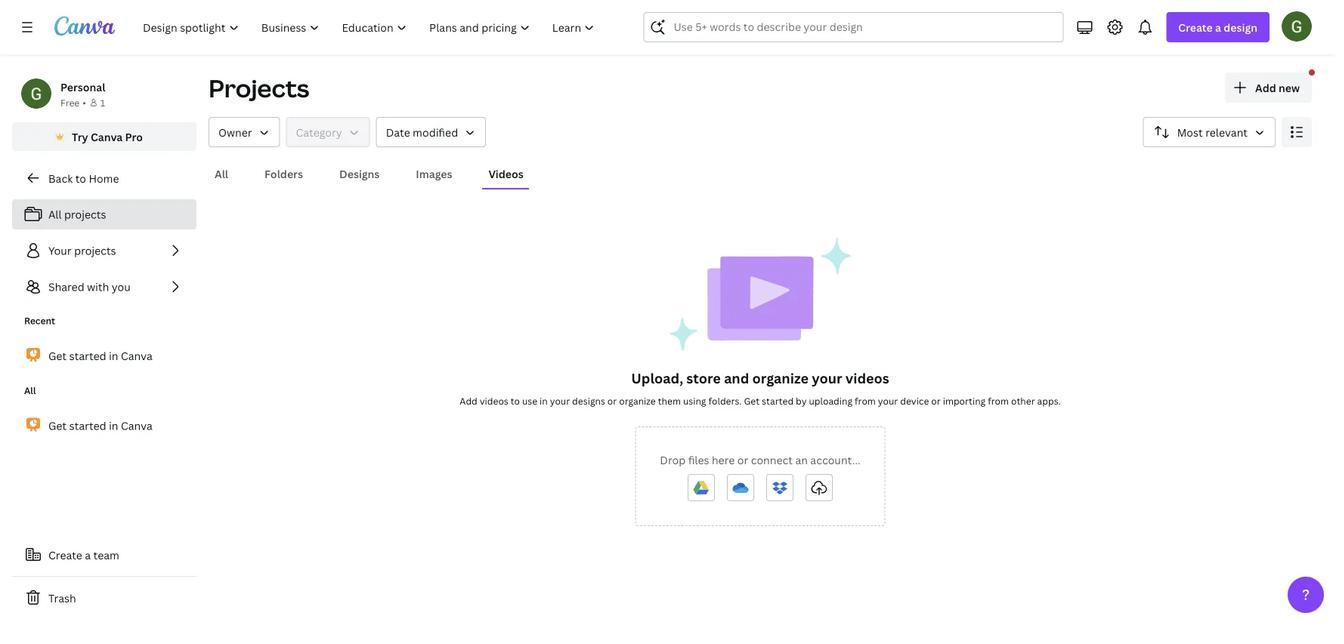 Task type: locate. For each thing, give the bounding box(es) containing it.
1 vertical spatial to
[[511, 395, 520, 407]]

Search search field
[[674, 13, 1033, 42]]

most relevant
[[1177, 125, 1248, 139]]

started for second get started in canva link from the bottom
[[69, 349, 106, 363]]

shared with you link
[[12, 272, 196, 302]]

home
[[89, 171, 119, 186]]

1 horizontal spatial to
[[511, 395, 520, 407]]

all projects
[[48, 207, 106, 222]]

in for 2nd get started in canva link from the top of the page
[[109, 419, 118, 433]]

and
[[724, 369, 749, 388]]

a inside dropdown button
[[1215, 20, 1221, 34]]

None search field
[[643, 12, 1064, 42]]

all up 'your'
[[48, 207, 62, 222]]

upload,
[[631, 369, 683, 388]]

videos
[[845, 369, 889, 388], [480, 395, 508, 407]]

0 horizontal spatial add
[[460, 395, 477, 407]]

add
[[1255, 80, 1276, 95], [460, 395, 477, 407]]

to
[[75, 171, 86, 186], [511, 395, 520, 407]]

1 vertical spatial add
[[460, 395, 477, 407]]

your
[[48, 244, 72, 258]]

your left designs
[[550, 395, 570, 407]]

in
[[109, 349, 118, 363], [540, 395, 548, 407], [109, 419, 118, 433]]

all for all projects
[[48, 207, 62, 222]]

back to home link
[[12, 163, 196, 193]]

1 vertical spatial all
[[48, 207, 62, 222]]

0 horizontal spatial a
[[85, 548, 91, 563]]

shared
[[48, 280, 84, 294]]

canva
[[91, 130, 123, 144], [121, 349, 152, 363], [121, 419, 152, 433]]

0 horizontal spatial videos
[[480, 395, 508, 407]]

drop files here or connect an account...
[[660, 453, 860, 467]]

1 horizontal spatial add
[[1255, 80, 1276, 95]]

0 vertical spatial to
[[75, 171, 86, 186]]

to right the 'back'
[[75, 171, 86, 186]]

0 horizontal spatial create
[[48, 548, 82, 563]]

0 vertical spatial add
[[1255, 80, 1276, 95]]

1 horizontal spatial all
[[48, 207, 62, 222]]

add new button
[[1225, 73, 1312, 103]]

projects inside all projects link
[[64, 207, 106, 222]]

1
[[100, 96, 105, 109]]

0 vertical spatial projects
[[64, 207, 106, 222]]

0 vertical spatial create
[[1178, 20, 1213, 34]]

1 vertical spatial started
[[762, 395, 794, 407]]

1 vertical spatial in
[[540, 395, 548, 407]]

most
[[1177, 125, 1203, 139]]

started
[[69, 349, 106, 363], [762, 395, 794, 407], [69, 419, 106, 433]]

list containing all projects
[[12, 200, 196, 302]]

create left team
[[48, 548, 82, 563]]

your projects link
[[12, 236, 196, 266]]

in for second get started in canva link from the bottom
[[109, 349, 118, 363]]

from right uploading
[[855, 395, 876, 407]]

to left use
[[511, 395, 520, 407]]

1 horizontal spatial organize
[[752, 369, 809, 388]]

recent
[[24, 315, 55, 327]]

1 horizontal spatial videos
[[845, 369, 889, 388]]

designs
[[339, 167, 380, 181]]

2 vertical spatial canva
[[121, 419, 152, 433]]

or
[[607, 395, 617, 407], [931, 395, 941, 407], [737, 453, 748, 467]]

create inside dropdown button
[[1178, 20, 1213, 34]]

1 horizontal spatial from
[[988, 395, 1009, 407]]

or right here
[[737, 453, 748, 467]]

all
[[215, 167, 228, 181], [48, 207, 62, 222], [24, 385, 36, 397]]

a for design
[[1215, 20, 1221, 34]]

0 vertical spatial get started in canva link
[[12, 340, 196, 372]]

your left device
[[878, 395, 898, 407]]

0 vertical spatial started
[[69, 349, 106, 363]]

upload, store and organize your videos add videos to use in your designs or organize them using folders. get started by uploading from your device or importing from other apps.
[[460, 369, 1061, 407]]

images
[[416, 167, 452, 181]]

videos
[[489, 167, 523, 181]]

1 horizontal spatial a
[[1215, 20, 1221, 34]]

all down owner
[[215, 167, 228, 181]]

other
[[1011, 395, 1035, 407]]

add left use
[[460, 395, 477, 407]]

0 horizontal spatial from
[[855, 395, 876, 407]]

list
[[12, 200, 196, 302]]

design
[[1224, 20, 1257, 34]]

from
[[855, 395, 876, 407], [988, 395, 1009, 407]]

try canva pro button
[[12, 122, 196, 151]]

your up uploading
[[812, 369, 842, 388]]

1 vertical spatial get
[[744, 395, 760, 407]]

1 horizontal spatial or
[[737, 453, 748, 467]]

2 vertical spatial in
[[109, 419, 118, 433]]

add inside upload, store and organize your videos add videos to use in your designs or organize them using folders. get started by uploading from your device or importing from other apps.
[[460, 395, 477, 407]]

importing
[[943, 395, 986, 407]]

projects right 'your'
[[74, 244, 116, 258]]

owner
[[218, 125, 252, 139]]

0 vertical spatial canva
[[91, 130, 123, 144]]

add left new
[[1255, 80, 1276, 95]]

or right device
[[931, 395, 941, 407]]

2 horizontal spatial your
[[878, 395, 898, 407]]

personal
[[60, 80, 105, 94]]

1 get started in canva from the top
[[48, 349, 152, 363]]

get started in canva link
[[12, 340, 196, 372], [12, 410, 196, 442]]

0 vertical spatial a
[[1215, 20, 1221, 34]]

1 vertical spatial a
[[85, 548, 91, 563]]

1 vertical spatial projects
[[74, 244, 116, 258]]

create inside button
[[48, 548, 82, 563]]

top level navigation element
[[133, 12, 607, 42]]

them
[[658, 395, 681, 407]]

get
[[48, 349, 67, 363], [744, 395, 760, 407], [48, 419, 67, 433]]

1 vertical spatial organize
[[619, 395, 656, 407]]

1 vertical spatial create
[[48, 548, 82, 563]]

organize up the by
[[752, 369, 809, 388]]

or right designs
[[607, 395, 617, 407]]

0 vertical spatial get started in canva
[[48, 349, 152, 363]]

in inside upload, store and organize your videos add videos to use in your designs or organize them using folders. get started by uploading from your device or importing from other apps.
[[540, 395, 548, 407]]

category
[[296, 125, 342, 139]]

a inside button
[[85, 548, 91, 563]]

1 horizontal spatial create
[[1178, 20, 1213, 34]]

a left design
[[1215, 20, 1221, 34]]

shared with you
[[48, 280, 131, 294]]

videos up uploading
[[845, 369, 889, 388]]

0 horizontal spatial organize
[[619, 395, 656, 407]]

you
[[112, 280, 131, 294]]

create a team
[[48, 548, 119, 563]]

1 vertical spatial get started in canva
[[48, 419, 152, 433]]

here
[[712, 453, 735, 467]]

organize
[[752, 369, 809, 388], [619, 395, 656, 407]]

projects inside your projects "link"
[[74, 244, 116, 258]]

all inside list
[[48, 207, 62, 222]]

all down 'recent'
[[24, 385, 36, 397]]

1 vertical spatial get started in canva link
[[12, 410, 196, 442]]

apps.
[[1037, 395, 1061, 407]]

organize down upload,
[[619, 395, 656, 407]]

folders
[[265, 167, 303, 181]]

a left team
[[85, 548, 91, 563]]

videos left use
[[480, 395, 508, 407]]

from left other
[[988, 395, 1009, 407]]

create
[[1178, 20, 1213, 34], [48, 548, 82, 563]]

0 vertical spatial organize
[[752, 369, 809, 388]]

2 vertical spatial started
[[69, 419, 106, 433]]

create left design
[[1178, 20, 1213, 34]]

use
[[522, 395, 537, 407]]

designs button
[[333, 159, 386, 188]]

free
[[60, 96, 80, 109]]

all projects link
[[12, 200, 196, 230]]

a
[[1215, 20, 1221, 34], [85, 548, 91, 563]]

files
[[688, 453, 709, 467]]

0 vertical spatial all
[[215, 167, 228, 181]]

0 horizontal spatial all
[[24, 385, 36, 397]]

your
[[812, 369, 842, 388], [550, 395, 570, 407], [878, 395, 898, 407]]

projects
[[64, 207, 106, 222], [74, 244, 116, 258]]

pro
[[125, 130, 143, 144]]

1 get started in canva link from the top
[[12, 340, 196, 372]]

0 vertical spatial in
[[109, 349, 118, 363]]

projects down 'back to home'
[[64, 207, 106, 222]]

2 horizontal spatial all
[[215, 167, 228, 181]]

started inside upload, store and organize your videos add videos to use in your designs or organize them using folders. get started by uploading from your device or importing from other apps.
[[762, 395, 794, 407]]

Category button
[[286, 117, 370, 147]]

0 horizontal spatial or
[[607, 395, 617, 407]]

2 get started in canva link from the top
[[12, 410, 196, 442]]

get started in canva
[[48, 349, 152, 363], [48, 419, 152, 433]]

with
[[87, 280, 109, 294]]

all inside button
[[215, 167, 228, 181]]

folders.
[[708, 395, 742, 407]]



Task type: vqa. For each thing, say whether or not it's contained in the screenshot.
21 days ago
no



Task type: describe. For each thing, give the bounding box(es) containing it.
drop
[[660, 453, 686, 467]]

1 horizontal spatial your
[[812, 369, 842, 388]]

0 horizontal spatial your
[[550, 395, 570, 407]]

designs
[[572, 395, 605, 407]]

try
[[72, 130, 88, 144]]

all button
[[209, 159, 234, 188]]

videos button
[[482, 159, 529, 188]]

projects for all projects
[[64, 207, 106, 222]]

device
[[900, 395, 929, 407]]

add inside 'dropdown button'
[[1255, 80, 1276, 95]]

Owner button
[[209, 117, 280, 147]]

trash link
[[12, 583, 196, 614]]

add new
[[1255, 80, 1300, 95]]

folders button
[[258, 159, 309, 188]]

2 get started in canva from the top
[[48, 419, 152, 433]]

connect
[[751, 453, 793, 467]]

1 from from the left
[[855, 395, 876, 407]]

modified
[[413, 125, 458, 139]]

using
[[683, 395, 706, 407]]

gary orlando image
[[1282, 11, 1312, 41]]

store
[[686, 369, 721, 388]]

back to home
[[48, 171, 119, 186]]

back
[[48, 171, 73, 186]]

2 horizontal spatial or
[[931, 395, 941, 407]]

projects for your projects
[[74, 244, 116, 258]]

1 vertical spatial videos
[[480, 395, 508, 407]]

Date modified button
[[376, 117, 486, 147]]

Sort by button
[[1143, 117, 1276, 147]]

0 horizontal spatial to
[[75, 171, 86, 186]]

1 vertical spatial canva
[[121, 349, 152, 363]]

uploading
[[809, 395, 852, 407]]

2 from from the left
[[988, 395, 1009, 407]]

your projects
[[48, 244, 116, 258]]

get inside upload, store and organize your videos add videos to use in your designs or organize them using folders. get started by uploading from your device or importing from other apps.
[[744, 395, 760, 407]]

2 vertical spatial all
[[24, 385, 36, 397]]

0 vertical spatial videos
[[845, 369, 889, 388]]

new
[[1279, 80, 1300, 95]]

by
[[796, 395, 807, 407]]

create a team button
[[12, 540, 196, 571]]

to inside upload, store and organize your videos add videos to use in your designs or organize them using folders. get started by uploading from your device or importing from other apps.
[[511, 395, 520, 407]]

try canva pro
[[72, 130, 143, 144]]

relevant
[[1205, 125, 1248, 139]]

an
[[795, 453, 808, 467]]

create for create a design
[[1178, 20, 1213, 34]]

0 vertical spatial get
[[48, 349, 67, 363]]

•
[[83, 96, 86, 109]]

account...
[[810, 453, 860, 467]]

create a design button
[[1166, 12, 1270, 42]]

started for 2nd get started in canva link from the top of the page
[[69, 419, 106, 433]]

trash
[[48, 591, 76, 606]]

team
[[93, 548, 119, 563]]

date modified
[[386, 125, 458, 139]]

a for team
[[85, 548, 91, 563]]

free •
[[60, 96, 86, 109]]

date
[[386, 125, 410, 139]]

canva inside button
[[91, 130, 123, 144]]

all for all button
[[215, 167, 228, 181]]

projects
[[209, 72, 309, 105]]

images button
[[410, 159, 458, 188]]

create a design
[[1178, 20, 1257, 34]]

create for create a team
[[48, 548, 82, 563]]

2 vertical spatial get
[[48, 419, 67, 433]]



